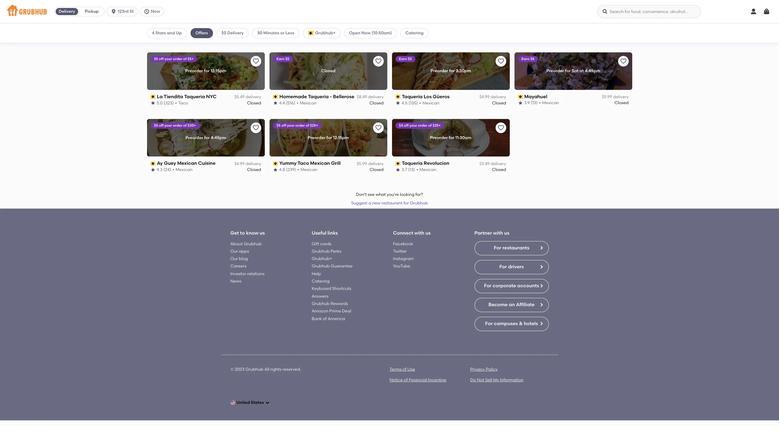 Task type: describe. For each thing, give the bounding box(es) containing it.
mexican for mayahuel
[[543, 100, 559, 105]]

& for bowls
[[191, 27, 195, 32]]

$5.49 for mas tortilla
[[602, 28, 612, 33]]

earn for homemade
[[277, 57, 285, 61]]

revolucion
[[424, 161, 450, 166]]

(529)
[[286, 34, 296, 39]]

do not sell my information
[[471, 378, 524, 383]]

3.7
[[402, 167, 407, 172]]

earn $8
[[522, 57, 535, 61]]

preorder for ay guey mexican cuisine
[[186, 135, 203, 140]]

suggest a new restaurant for grubhub button
[[349, 198, 431, 209]]

notice
[[390, 378, 403, 383]]

subscription pass image for swick2go
[[273, 28, 278, 32]]

$5.49 delivery for la tiendita taqueria nyc
[[234, 94, 261, 99]]

become
[[489, 302, 508, 308]]

amazon
[[312, 309, 329, 314]]

$0 delivery
[[222, 30, 244, 36]]

shortcuts
[[332, 286, 352, 291]]

• right (529)
[[298, 34, 300, 39]]

save this restaurant image for -
[[375, 58, 382, 65]]

star icon image left 3.9
[[518, 101, 523, 105]]

incentive
[[428, 378, 447, 383]]

america
[[328, 316, 345, 321]]

star icon image for tiendita
[[151, 101, 155, 105]]

for inside suggest a new restaurant for grubhub button
[[404, 201, 409, 206]]

3.9
[[524, 100, 530, 105]]

$5 for ay guey mexican cuisine
[[154, 124, 158, 128]]

drivers
[[508, 264, 524, 270]]

subscription pass image for mayahuel
[[518, 95, 523, 99]]

mexican for ay guey mexican cuisine
[[176, 167, 193, 172]]

• mexican for taco
[[298, 167, 318, 172]]

min for swick2go
[[376, 34, 384, 39]]

for for for drivers
[[500, 264, 507, 270]]

1 us from the left
[[260, 230, 265, 236]]

• mexican for taqueria
[[297, 100, 317, 105]]

3.9 (13)
[[524, 100, 538, 105]]

language select image
[[230, 401, 235, 405]]

now inside "main content"
[[362, 30, 371, 36]]

for for for campuses & hotels
[[485, 321, 493, 327]]

connect
[[393, 230, 413, 236]]

(452)
[[409, 34, 419, 39]]

(239)
[[286, 167, 296, 172]]

taqueria up • taco
[[184, 94, 205, 99]]

mexican for healthy bowls & more
[[177, 34, 194, 39]]

main content containing healthy bowls & more
[[0, 0, 780, 421]]

preorder for yummy taco mexican grill
[[308, 135, 326, 140]]

star icon image left or
[[273, 34, 278, 39]]

40–55 min
[[363, 34, 384, 39]]

delivery button
[[55, 7, 79, 16]]

grubhub down answers link
[[312, 301, 330, 306]]

star icon image for bowls
[[151, 34, 155, 39]]

$5.99 delivery for swick2go
[[357, 28, 384, 33]]

your for la
[[165, 57, 172, 61]]

5.0 (323)
[[157, 100, 174, 105]]

preorder for mayahuel
[[547, 68, 564, 73]]

• for tiendita
[[175, 100, 177, 105]]

star icon image for revolucion
[[396, 168, 400, 172]]

for for yummy taco mexican grill
[[327, 135, 332, 140]]

$4.99 for ay guey mexican cuisine
[[235, 161, 245, 166]]

your for ay
[[165, 124, 172, 128]]

preorder for sat at 4:45pm
[[547, 68, 601, 73]]

• for revolucion
[[417, 167, 418, 172]]

cards
[[320, 241, 332, 246]]

$5 off your order of $30+
[[154, 124, 196, 128]]

• mexican for guey
[[173, 167, 193, 172]]

stars
[[156, 30, 166, 36]]

30
[[257, 30, 263, 36]]

1 vertical spatial 4:45pm
[[211, 135, 226, 140]]

affiliate
[[516, 302, 535, 308]]

svg image inside now button
[[144, 9, 150, 15]]

$5+
[[188, 57, 194, 61]]

• for bowls
[[174, 34, 175, 39]]

(323)
[[164, 100, 174, 105]]

guey
[[164, 161, 176, 166]]

12:15pm for grill
[[333, 135, 349, 140]]

cultura
[[417, 27, 434, 32]]

mexican left grill
[[310, 161, 330, 166]]

$5.49 delivery for dulce cultura
[[480, 28, 506, 33]]

prime
[[330, 309, 341, 314]]

grubhub left the "all" on the bottom
[[246, 367, 264, 372]]

use
[[408, 367, 415, 372]]

help link
[[312, 271, 321, 276]]

you're
[[387, 192, 399, 197]]

save this restaurant image for taqueria
[[252, 58, 259, 65]]

$4.99 for taqueria los güeros
[[480, 94, 490, 99]]

news link
[[230, 279, 241, 284]]

• mexican for bowls
[[174, 34, 194, 39]]

delivery for dulce cultura
[[491, 28, 506, 33]]

for corporate accounts link
[[475, 279, 549, 293]]

preorder for 12:15pm for mexican
[[308, 135, 349, 140]]

united states button
[[230, 398, 270, 408]]

less
[[286, 30, 294, 36]]

preorder for taqueria revolucion
[[430, 135, 448, 140]]

your for yummy
[[287, 124, 295, 128]]

useful links
[[312, 230, 338, 236]]

closed for mayahuel
[[615, 100, 629, 105]]

tortilla
[[536, 27, 560, 32]]

(13) for taqueria revolucion
[[408, 167, 415, 172]]

subscription pass image for yummy taco mexican grill
[[273, 162, 278, 166]]

my
[[493, 378, 499, 383]]

preorder for 3:30pm
[[431, 68, 471, 73]]

delivery for swick2go
[[368, 28, 384, 33]]

know
[[246, 230, 259, 236]]

now inside button
[[151, 9, 160, 14]]

grubhub plus flag logo image
[[308, 31, 314, 36]]

at
[[580, 68, 584, 73]]

(13) for mayahuel
[[531, 100, 538, 105]]

• for guey
[[173, 167, 174, 172]]

• mexican for los
[[420, 100, 440, 105]]

taqueria up (135)
[[402, 94, 423, 99]]

2 our from the top
[[230, 256, 238, 261]]

an
[[509, 302, 515, 308]]

save this restaurant button for taqueria los güeros
[[496, 56, 506, 66]]

save this restaurant image for güeros
[[498, 58, 505, 65]]

right image for become an affiliate
[[539, 302, 544, 307]]

hotels
[[524, 321, 538, 327]]

delivery for la tiendita taqueria nyc
[[246, 94, 261, 99]]

svg image inside united states button
[[265, 401, 270, 405]]

partner with us
[[475, 230, 510, 236]]

order for tiendita
[[173, 57, 182, 61]]

gift cards link
[[312, 241, 332, 246]]

homemade taqueria - bellerose
[[280, 94, 355, 99]]

facebook link
[[393, 241, 413, 246]]

delivery for taqueria revolucion
[[491, 161, 506, 166]]

become an affiliate link
[[475, 298, 549, 312]]

guarantee
[[331, 264, 353, 269]]

for drivers link
[[475, 260, 549, 274]]

off for taqueria
[[404, 124, 409, 128]]

mas tortilla
[[525, 27, 560, 32]]

$8.49
[[357, 94, 367, 99]]

taqueria left -
[[308, 94, 329, 99]]

all
[[265, 367, 269, 372]]

our apps link
[[230, 249, 249, 254]]

for for taqueria los güeros
[[449, 68, 455, 73]]

$5.99 for swick2go
[[357, 28, 367, 33]]

right image for for campuses & hotels
[[539, 321, 544, 326]]

for for ay guey mexican cuisine
[[204, 135, 210, 140]]

notice of financial incentive
[[390, 378, 447, 383]]

$5.49 delivery for mas tortilla
[[602, 28, 629, 33]]

homemade
[[280, 94, 307, 99]]

subscription pass image for la tiendita taqueria nyc
[[151, 95, 156, 99]]

$5 down 5.0 (452)
[[408, 57, 412, 61]]

save this restaurant button for taqueria revolucion
[[496, 123, 506, 133]]

perks
[[331, 249, 342, 254]]

$4 off your order of $25+
[[399, 124, 441, 128]]

preorder for 12:15pm for taqueria
[[185, 68, 226, 73]]

order for revolucion
[[418, 124, 428, 128]]

for for for restaurants
[[494, 245, 502, 251]]

tiendita
[[164, 94, 183, 99]]

$5.99 delivery for yummy taco mexican grill
[[357, 161, 384, 166]]

star icon image for taco
[[273, 168, 278, 172]]

• mexican for revolucion
[[417, 167, 437, 172]]

grubhub down grubhub+ "link"
[[312, 264, 330, 269]]

closed for la tiendita taqueria nyc
[[247, 100, 261, 105]]

5.0 (529)
[[279, 34, 296, 39]]

$25+ for taco
[[310, 124, 318, 128]]

about grubhub link
[[230, 241, 262, 246]]

grubhub down gift cards link at the bottom of page
[[312, 249, 330, 254]]

taco for •
[[178, 100, 188, 105]]

delivery for homemade taqueria - bellerose
[[368, 94, 384, 99]]

grubhub inside about grubhub our apps our blog careers investor relations news
[[244, 241, 262, 246]]

to
[[240, 230, 245, 236]]

answers link
[[312, 294, 329, 299]]

4.8 (239)
[[279, 167, 296, 172]]

for campuses & hotels link
[[475, 317, 549, 331]]

30 minutes or less
[[257, 30, 294, 36]]

2 horizontal spatial 5.0
[[402, 34, 408, 39]]

delivery inside button
[[59, 9, 75, 14]]

taqueria up "3.7 (13)"
[[402, 161, 423, 166]]

with for partner
[[493, 230, 503, 236]]

get
[[230, 230, 239, 236]]

(177)
[[163, 34, 172, 39]]

12:15pm for nyc
[[211, 68, 226, 73]]

swick2go
[[280, 27, 302, 32]]

open now (10:50am)
[[349, 30, 392, 36]]

for drivers
[[500, 264, 524, 270]]

partner
[[475, 230, 492, 236]]

subscription pass image for taqueria los güeros
[[396, 95, 401, 99]]

$5.49 for dulce cultura
[[480, 28, 490, 33]]

facebook twitter instagram youtube
[[393, 241, 414, 269]]

blog
[[239, 256, 248, 261]]

preorder for la tiendita taqueria nyc
[[185, 68, 203, 73]]

taco for yummy
[[298, 161, 309, 166]]



Task type: locate. For each thing, give the bounding box(es) containing it.
1 vertical spatial 12:15pm
[[333, 135, 349, 140]]

for left 3:30pm
[[449, 68, 455, 73]]

closed for yummy taco mexican grill
[[370, 167, 384, 172]]

min for healthy bowls & more
[[254, 34, 261, 39]]

closed for taqueria los güeros
[[492, 100, 506, 105]]

1 horizontal spatial svg image
[[764, 8, 771, 15]]

notice of financial incentive link
[[390, 378, 447, 383]]

right image
[[539, 265, 544, 269]]

0 horizontal spatial 4:45pm
[[211, 135, 226, 140]]

get to know us
[[230, 230, 265, 236]]

for?
[[416, 192, 423, 197]]

svg image inside 123rd st button
[[111, 9, 117, 15]]

$5 for yummy taco mexican grill
[[277, 124, 281, 128]]

4:45pm up cuisine
[[211, 135, 226, 140]]

star icon image left 4.4
[[273, 101, 278, 105]]

your down (323) at the top of the page
[[165, 124, 172, 128]]

star icon image left 5.0 (323) on the top of page
[[151, 101, 155, 105]]

subscription pass image for homemade taqueria - bellerose
[[273, 95, 278, 99]]

1 horizontal spatial 12:15pm
[[333, 135, 349, 140]]

for for taqueria revolucion
[[449, 135, 455, 140]]

1 horizontal spatial $25+
[[433, 124, 441, 128]]

1 vertical spatial our
[[230, 256, 238, 261]]

right image inside "for corporate accounts" link
[[539, 284, 544, 288]]

svg image inside main navigation navigation
[[764, 8, 771, 15]]

grill
[[331, 161, 341, 166]]

earn $5
[[277, 57, 290, 61], [399, 57, 412, 61]]

1 horizontal spatial 5.0
[[279, 34, 285, 39]]

1 horizontal spatial earn
[[399, 57, 407, 61]]

min right "40–55"
[[376, 34, 384, 39]]

0 vertical spatial &
[[191, 27, 195, 32]]

1 horizontal spatial min
[[376, 34, 384, 39]]

2 horizontal spatial save this restaurant image
[[620, 58, 627, 65]]

0 horizontal spatial taco
[[178, 100, 188, 105]]

1 earn from the left
[[277, 57, 285, 61]]

bellerose
[[333, 94, 355, 99]]

united
[[236, 400, 250, 405]]

catering
[[406, 30, 424, 36], [312, 279, 330, 284]]

closed for homemade taqueria - bellerose
[[370, 100, 384, 105]]

star icon image left 3.7
[[396, 168, 400, 172]]

0 horizontal spatial with
[[415, 230, 425, 236]]

now right the open
[[362, 30, 371, 36]]

pickup
[[85, 9, 99, 14]]

0 vertical spatial delivery
[[59, 9, 75, 14]]

0 horizontal spatial &
[[191, 27, 195, 32]]

2 $25+ from the left
[[433, 124, 441, 128]]

0 vertical spatial 12:15pm
[[211, 68, 226, 73]]

© 2023 grubhub all rights reserved.
[[230, 367, 301, 372]]

1 earn $5 from the left
[[277, 57, 290, 61]]

2 horizontal spatial $5.49
[[602, 28, 612, 33]]

1 vertical spatial $5.99 delivery
[[602, 94, 629, 99]]

$5.99 for yummy taco mexican grill
[[357, 161, 367, 166]]

us right know
[[260, 230, 265, 236]]

0 horizontal spatial now
[[151, 9, 160, 14]]

preorder left the sat
[[547, 68, 564, 73]]

3 earn from the left
[[522, 57, 530, 61]]

careers
[[230, 264, 246, 269]]

with right partner
[[493, 230, 503, 236]]

1 horizontal spatial $5.49 delivery
[[480, 28, 506, 33]]

$4.99 delivery for ay guey mexican cuisine
[[235, 161, 261, 166]]

preorder down $5 off your order of $25+
[[308, 135, 326, 140]]

for down partner with us
[[494, 245, 502, 251]]

for inside "for corporate accounts" link
[[484, 283, 492, 289]]

123rd
[[118, 9, 129, 14]]

1 vertical spatial catering
[[312, 279, 330, 284]]

0 horizontal spatial $5.49 delivery
[[234, 94, 261, 99]]

for for for corporate accounts
[[484, 283, 492, 289]]

1 min from the left
[[254, 34, 261, 39]]

(13) right 3.7
[[408, 167, 415, 172]]

• right (516)
[[297, 100, 298, 105]]

2 right image from the top
[[539, 284, 544, 288]]

subscription pass image left "homemade"
[[273, 95, 278, 99]]

main content
[[0, 0, 780, 421]]

delivery inside "main content"
[[227, 30, 244, 36]]

taco down la tiendita taqueria nyc
[[178, 100, 188, 105]]

35–50 min
[[241, 34, 261, 39]]

$3.99 delivery
[[235, 28, 261, 33]]

earn $5 down 5.0 (452)
[[399, 57, 412, 61]]

la
[[157, 94, 163, 99]]

mexican for taqueria revolucion
[[420, 167, 437, 172]]

1 right image from the top
[[539, 246, 544, 250]]

deal
[[342, 309, 351, 314]]

•
[[174, 34, 175, 39], [298, 34, 300, 39], [420, 34, 422, 39], [175, 100, 177, 105], [297, 100, 298, 105], [420, 100, 421, 105], [539, 100, 541, 105], [173, 167, 174, 172], [298, 167, 299, 172], [417, 167, 418, 172]]

dulce
[[402, 27, 416, 32]]

2 with from the left
[[493, 230, 503, 236]]

save this restaurant image for ay guey mexican cuisine
[[252, 124, 259, 132]]

youtube link
[[393, 264, 410, 269]]

$8
[[531, 57, 535, 61]]

delivery for mas tortilla
[[613, 28, 629, 33]]

mexican down taqueria revolucion
[[420, 167, 437, 172]]

0 horizontal spatial us
[[260, 230, 265, 236]]

subscription pass image left taqueria revolucion
[[396, 162, 401, 166]]

subscription pass image for ay guey mexican cuisine
[[151, 162, 156, 166]]

for inside the for restaurants link
[[494, 245, 502, 251]]

investor relations link
[[230, 271, 265, 276]]

0 vertical spatial $5.99
[[357, 28, 367, 33]]

for left the sat
[[565, 68, 571, 73]]

earn left $8
[[522, 57, 530, 61]]

1 $25+ from the left
[[310, 124, 318, 128]]

delivery for healthy bowls & more
[[246, 28, 261, 33]]

$5
[[154, 57, 158, 61], [286, 57, 290, 61], [408, 57, 412, 61], [154, 124, 158, 128], [277, 124, 281, 128]]

subscription pass image left ay
[[151, 162, 156, 166]]

delivery for mayahuel
[[613, 94, 629, 99]]

& left the more
[[191, 27, 195, 32]]

for left corporate
[[484, 283, 492, 289]]

1 horizontal spatial (13)
[[531, 100, 538, 105]]

• down mayahuel
[[539, 100, 541, 105]]

40–55
[[363, 34, 375, 39]]

1 vertical spatial taco
[[298, 161, 309, 166]]

1 horizontal spatial save this restaurant image
[[375, 124, 382, 132]]

mexican for yummy taco mexican grill
[[301, 167, 318, 172]]

right image right hotels
[[539, 321, 544, 326]]

0 vertical spatial preorder for 12:15pm
[[185, 68, 226, 73]]

save this restaurant button for la tiendita taqueria nyc
[[251, 56, 261, 66]]

• mexican down homemade taqueria - bellerose
[[297, 100, 317, 105]]

off right $4
[[404, 124, 409, 128]]

off down 5.0 (323) on the top of page
[[159, 124, 164, 128]]

taqueria los güeros
[[402, 94, 450, 99]]

• right (135)
[[420, 100, 421, 105]]

information
[[500, 378, 524, 383]]

• for taco
[[298, 167, 299, 172]]

for for la tiendita taqueria nyc
[[204, 68, 210, 73]]

answers
[[312, 294, 329, 299]]

$5 off your order of $5+
[[154, 57, 194, 61]]

1 horizontal spatial $4.99 delivery
[[480, 94, 506, 99]]

terms of use link
[[390, 367, 415, 372]]

1 horizontal spatial 4:45pm
[[585, 68, 601, 73]]

1 horizontal spatial us
[[426, 230, 431, 236]]

financial
[[409, 378, 427, 383]]

• for taqueria
[[297, 100, 298, 105]]

catering inside gift cards grubhub perks grubhub+ grubhub guarantee help catering keyboard shortcuts answers grubhub rewards amazon prime deal bank of america
[[312, 279, 330, 284]]

mexican right (529)
[[301, 34, 318, 39]]

our
[[230, 249, 238, 254], [230, 256, 238, 261]]

1 with from the left
[[415, 230, 425, 236]]

3.7 (13)
[[402, 167, 415, 172]]

• for los
[[420, 100, 421, 105]]

star icon image left 5.0 (452)
[[396, 34, 400, 39]]

1 vertical spatial delivery
[[227, 30, 244, 36]]

earn down 5.0 (452)
[[399, 57, 407, 61]]

1 horizontal spatial delivery
[[227, 30, 244, 36]]

0 horizontal spatial $5.49
[[234, 94, 245, 99]]

$25+
[[310, 124, 318, 128], [433, 124, 441, 128]]

$3.99
[[235, 28, 245, 33]]

subscription pass image left mas
[[518, 28, 523, 32]]

&
[[191, 27, 195, 32], [519, 321, 523, 327]]

0 horizontal spatial earn
[[277, 57, 285, 61]]

1 vertical spatial &
[[519, 321, 523, 327]]

(24)
[[164, 167, 171, 172]]

your left $5+
[[165, 57, 172, 61]]

1 horizontal spatial &
[[519, 321, 523, 327]]

1 vertical spatial preorder for 12:15pm
[[308, 135, 349, 140]]

• mexican down ay guey mexican cuisine at the left top of page
[[173, 167, 193, 172]]

off for yummy
[[282, 124, 286, 128]]

subscription pass image left the dulce
[[396, 28, 401, 32]]

bank of america link
[[312, 316, 345, 321]]

ay
[[157, 161, 163, 166]]

• mexican down mayahuel
[[539, 100, 559, 105]]

order for guey
[[173, 124, 182, 128]]

for inside for drivers link
[[500, 264, 507, 270]]

subscription pass image for taqueria revolucion
[[396, 162, 401, 166]]

off down 4.4
[[282, 124, 286, 128]]

grubhub down for?
[[410, 201, 428, 206]]

2 horizontal spatial us
[[504, 230, 510, 236]]

$4.99 delivery for taqueria los güeros
[[480, 94, 506, 99]]

amazon prime deal link
[[312, 309, 351, 314]]

delivery left pickup
[[59, 9, 75, 14]]

$5.49 for la tiendita taqueria nyc
[[234, 94, 245, 99]]

useful
[[312, 230, 327, 236]]

mexican down homemade taqueria - bellerose
[[300, 100, 317, 105]]

preorder for 12:15pm up grill
[[308, 135, 349, 140]]

your
[[165, 57, 172, 61], [165, 124, 172, 128], [287, 124, 295, 128], [410, 124, 417, 128]]

0 vertical spatial taco
[[178, 100, 188, 105]]

4
[[152, 30, 155, 36]]

mas
[[525, 27, 535, 32]]

grubhub inside suggest a new restaurant for grubhub button
[[410, 201, 428, 206]]

restaurants
[[503, 245, 530, 251]]

5.0 for la tiendita taqueria nyc
[[157, 100, 163, 105]]

0 vertical spatial our
[[230, 249, 238, 254]]

0 horizontal spatial 12:15pm
[[211, 68, 226, 73]]

right image down right icon
[[539, 284, 544, 288]]

0 vertical spatial $4.99 delivery
[[480, 94, 506, 99]]

0 horizontal spatial svg image
[[265, 401, 270, 405]]

yummy
[[280, 161, 297, 166]]

0 horizontal spatial preorder for 12:15pm
[[185, 68, 226, 73]]

careers link
[[230, 264, 246, 269]]

taqueria
[[184, 94, 205, 99], [308, 94, 329, 99], [402, 94, 423, 99], [402, 161, 423, 166]]

star icon image left 4.3
[[151, 168, 155, 172]]

3:30pm
[[456, 68, 471, 73]]

• mexican right (529)
[[298, 34, 318, 39]]

save this restaurant image for mayahuel
[[620, 58, 627, 65]]

subscription pass image left yummy
[[273, 162, 278, 166]]

grubhub guarantee link
[[312, 264, 353, 269]]

rights
[[270, 367, 282, 372]]

0 vertical spatial grubhub+
[[315, 30, 336, 36]]

1 horizontal spatial $5.49
[[480, 28, 490, 33]]

terms
[[390, 367, 402, 372]]

right image up right icon
[[539, 246, 544, 250]]

$5 down 5.0 (323) on the top of page
[[154, 124, 158, 128]]

0 horizontal spatial min
[[254, 34, 261, 39]]

1 horizontal spatial taco
[[298, 161, 309, 166]]

subscription pass image
[[396, 28, 401, 32], [151, 95, 156, 99], [273, 95, 278, 99], [396, 95, 401, 99], [396, 162, 401, 166]]

1 vertical spatial (13)
[[408, 167, 415, 172]]

• left up
[[174, 34, 175, 39]]

us
[[260, 230, 265, 236], [426, 230, 431, 236], [504, 230, 510, 236]]

$5.99 for mayahuel
[[602, 94, 612, 99]]

grubhub perks link
[[312, 249, 342, 254]]

0 vertical spatial $4.99
[[480, 94, 490, 99]]

1 horizontal spatial catering
[[406, 30, 424, 36]]

1 vertical spatial grubhub+
[[312, 256, 332, 261]]

save this restaurant image for yummy taco mexican grill
[[375, 124, 382, 132]]

subscription pass image left taqueria los güeros
[[396, 95, 401, 99]]

save this restaurant button for homemade taqueria - bellerose
[[373, 56, 384, 66]]

our up careers link
[[230, 256, 238, 261]]

for left 11:30am
[[449, 135, 455, 140]]

preorder down $30+
[[186, 135, 203, 140]]

your right $4
[[410, 124, 417, 128]]

• down the tiendita
[[175, 100, 177, 105]]

mexican right guey
[[177, 161, 197, 166]]

for left campuses
[[485, 321, 493, 327]]

star icon image left 4.2
[[151, 34, 155, 39]]

$5 down 5.0 (529)
[[286, 57, 290, 61]]

• mexican down taqueria revolucion
[[417, 167, 437, 172]]

grubhub+ down grubhub perks link on the left bottom of page
[[312, 256, 332, 261]]

1 vertical spatial svg image
[[265, 401, 270, 405]]

closed for ay guey mexican cuisine
[[247, 167, 261, 172]]

2023
[[235, 367, 245, 372]]

grubhub+ inside gift cards grubhub perks grubhub+ grubhub guarantee help catering keyboard shortcuts answers grubhub rewards amazon prime deal bank of america
[[312, 256, 332, 261]]

right image for for corporate accounts
[[539, 284, 544, 288]]

1 vertical spatial $5.99
[[602, 94, 612, 99]]

& left hotels
[[519, 321, 523, 327]]

1 horizontal spatial now
[[362, 30, 371, 36]]

0 vertical spatial now
[[151, 9, 160, 14]]

2 horizontal spatial earn
[[522, 57, 530, 61]]

terms of use
[[390, 367, 415, 372]]

off for la
[[159, 57, 164, 61]]

$5.99 delivery for mayahuel
[[602, 94, 629, 99]]

los
[[424, 94, 432, 99]]

1 horizontal spatial earn $5
[[399, 57, 412, 61]]

1 horizontal spatial with
[[493, 230, 503, 236]]

subscription pass image for dulce cultura
[[396, 28, 401, 32]]

mexican for swick2go
[[301, 34, 318, 39]]

4:45pm
[[585, 68, 601, 73], [211, 135, 226, 140]]

save this restaurant image
[[252, 58, 259, 65], [375, 58, 382, 65], [498, 58, 505, 65], [498, 124, 505, 132]]

2 min from the left
[[376, 34, 384, 39]]

for left drivers
[[500, 264, 507, 270]]

0 horizontal spatial $4.99 delivery
[[235, 161, 261, 166]]

preorder down $5+
[[185, 68, 203, 73]]

closed for taqueria revolucion
[[492, 167, 506, 172]]

us right connect
[[426, 230, 431, 236]]

1 vertical spatial $4.99 delivery
[[235, 161, 261, 166]]

• mexican down los
[[420, 100, 440, 105]]

12:15pm up grill
[[333, 135, 349, 140]]

• mexican down yummy taco mexican grill
[[298, 167, 318, 172]]

5.0 left less
[[279, 34, 285, 39]]

subscription pass image left la
[[151, 95, 156, 99]]

us up the for restaurants
[[504, 230, 510, 236]]

5.0
[[279, 34, 285, 39], [402, 34, 408, 39], [157, 100, 163, 105]]

0 vertical spatial svg image
[[764, 8, 771, 15]]

right image right affiliate
[[539, 302, 544, 307]]

0 horizontal spatial (13)
[[408, 167, 415, 172]]

new
[[372, 201, 381, 206]]

3 us from the left
[[504, 230, 510, 236]]

©
[[230, 367, 234, 372]]

bank
[[312, 316, 322, 321]]

minutes
[[264, 30, 279, 36]]

0 horizontal spatial delivery
[[59, 9, 75, 14]]

earn $5 for homemade
[[277, 57, 290, 61]]

save this restaurant button for mayahuel
[[618, 56, 629, 66]]

off for ay
[[159, 124, 164, 128]]

• mexican down cultura
[[420, 34, 440, 39]]

mexican down los
[[423, 100, 440, 105]]

delivery for yummy taco mexican grill
[[368, 161, 384, 166]]

see
[[368, 192, 375, 197]]

do
[[471, 378, 476, 383]]

for down looking
[[404, 201, 409, 206]]

mexican down cultura
[[424, 34, 440, 39]]

0 horizontal spatial save this restaurant image
[[252, 124, 259, 132]]

2 us from the left
[[426, 230, 431, 236]]

1 horizontal spatial $4.99
[[480, 94, 490, 99]]

privacy
[[471, 367, 485, 372]]

of inside gift cards grubhub perks grubhub+ grubhub guarantee help catering keyboard shortcuts answers grubhub rewards amazon prime deal bank of america
[[323, 316, 327, 321]]

preorder for 11:30am
[[430, 135, 472, 140]]

privacy policy link
[[471, 367, 498, 372]]

keyboard
[[312, 286, 331, 291]]

2 earn $5 from the left
[[399, 57, 412, 61]]

mayahuel
[[525, 94, 548, 99]]

3 right image from the top
[[539, 302, 544, 307]]

4:45pm right at at the right of page
[[585, 68, 601, 73]]

earn $5 for taqueria
[[399, 57, 412, 61]]

for inside for campuses & hotels link
[[485, 321, 493, 327]]

0 vertical spatial catering
[[406, 30, 424, 36]]

• right "3.7 (13)"
[[417, 167, 418, 172]]

$25+ down homemade taqueria - bellerose
[[310, 124, 318, 128]]

main navigation navigation
[[0, 0, 780, 23]]

earn for taqueria
[[399, 57, 407, 61]]

4 stars and up
[[152, 30, 182, 36]]

delivery right $0 at the left of the page
[[227, 30, 244, 36]]

star icon image
[[151, 34, 155, 39], [273, 34, 278, 39], [396, 34, 400, 39], [151, 101, 155, 105], [273, 101, 278, 105], [396, 101, 400, 105], [518, 101, 523, 105], [151, 168, 155, 172], [273, 168, 278, 172], [396, 168, 400, 172]]

earn down 5.0 (529)
[[277, 57, 285, 61]]

for campuses & hotels
[[485, 321, 538, 327]]

now up healthy
[[151, 9, 160, 14]]

5.0 down the dulce
[[402, 34, 408, 39]]

right image inside for campuses & hotels link
[[539, 321, 544, 326]]

$25+ up preorder for 11:30am on the top right of page
[[433, 124, 441, 128]]

pickup button
[[79, 7, 104, 16]]

0 vertical spatial (13)
[[531, 100, 538, 105]]

subscription pass image for healthy bowls & more
[[151, 28, 156, 32]]

star icon image left 4.5
[[396, 101, 400, 105]]

$25+ for revolucion
[[433, 124, 441, 128]]

yummy taco mexican grill
[[280, 161, 341, 166]]

keyboard shortcuts link
[[312, 286, 352, 291]]

star icon image for taqueria
[[273, 101, 278, 105]]

delivery for ay guey mexican cuisine
[[246, 161, 261, 166]]

12:15pm
[[211, 68, 226, 73], [333, 135, 349, 140]]

0 horizontal spatial $25+
[[310, 124, 318, 128]]

1 our from the top
[[230, 249, 238, 254]]

2 vertical spatial $5.99
[[357, 161, 367, 166]]

for up nyc at the top of the page
[[204, 68, 210, 73]]

1 vertical spatial $4.99
[[235, 161, 245, 166]]

subscription pass image
[[151, 28, 156, 32], [273, 28, 278, 32], [518, 28, 523, 32], [518, 95, 523, 99], [151, 162, 156, 166], [273, 162, 278, 166]]

svg image
[[764, 8, 771, 15], [265, 401, 270, 405]]

reserved.
[[283, 367, 301, 372]]

right image for for restaurants
[[539, 246, 544, 250]]

save this restaurant image
[[620, 58, 627, 65], [252, 124, 259, 132], [375, 124, 382, 132]]

order for taco
[[296, 124, 305, 128]]

(516)
[[286, 100, 295, 105]]

right image inside become an affiliate link
[[539, 302, 544, 307]]

about
[[230, 241, 243, 246]]

0 horizontal spatial earn $5
[[277, 57, 290, 61]]

1 horizontal spatial preorder for 12:15pm
[[308, 135, 349, 140]]

2 vertical spatial $5.99 delivery
[[357, 161, 384, 166]]

svg image
[[751, 8, 758, 15], [111, 9, 117, 15], [144, 9, 150, 15], [603, 9, 608, 15]]

star icon image left 4.8
[[273, 168, 278, 172]]

star icon image for guey
[[151, 168, 155, 172]]

a
[[369, 201, 371, 206]]

Search for food, convenience, alcohol... search field
[[598, 5, 701, 18]]

0 vertical spatial 4:45pm
[[585, 68, 601, 73]]

• down dulce cultura
[[420, 34, 422, 39]]

0 horizontal spatial $4.99
[[235, 161, 245, 166]]

0 vertical spatial $5.99 delivery
[[357, 28, 384, 33]]

right image inside the for restaurants link
[[539, 246, 544, 250]]

0 horizontal spatial 5.0
[[157, 100, 163, 105]]

mexican down mayahuel
[[543, 100, 559, 105]]

grubhub
[[410, 201, 428, 206], [244, 241, 262, 246], [312, 249, 330, 254], [312, 264, 330, 269], [312, 301, 330, 306], [246, 367, 264, 372]]

become an affiliate
[[489, 302, 535, 308]]

right image
[[539, 246, 544, 250], [539, 284, 544, 288], [539, 302, 544, 307], [539, 321, 544, 326]]

preorder for taqueria los güeros
[[431, 68, 448, 73]]

4 right image from the top
[[539, 321, 544, 326]]

preorder
[[185, 68, 203, 73], [431, 68, 448, 73], [547, 68, 564, 73], [186, 135, 203, 140], [308, 135, 326, 140], [430, 135, 448, 140]]

your down (516)
[[287, 124, 295, 128]]

0 horizontal spatial catering
[[312, 279, 330, 284]]

1 vertical spatial now
[[362, 30, 371, 36]]

2 horizontal spatial $5.49 delivery
[[602, 28, 629, 33]]

2 earn from the left
[[399, 57, 407, 61]]



Task type: vqa. For each thing, say whether or not it's contained in the screenshot.


